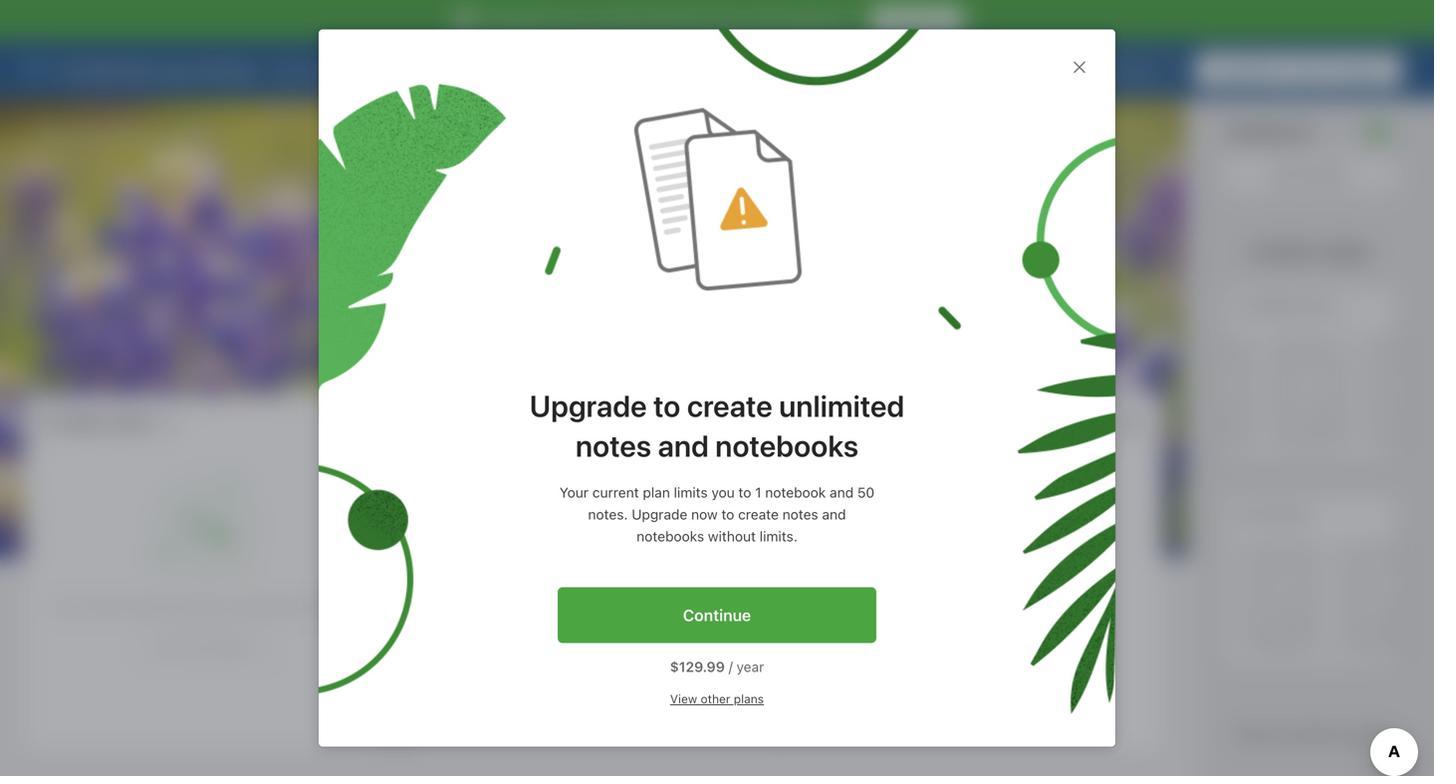 Task type: describe. For each thing, give the bounding box(es) containing it.
your current plan limits you to 1 notebook and 50 notes. upgrade now to create notes and notebooks without limits.
[[560, 484, 875, 545]]

0 vertical spatial notes
[[1296, 300, 1336, 314]]

$129.99
[[670, 659, 725, 675]]

you inside your current plan limits you to 1 notebook and 50 notes. upgrade now to create notes and notebooks without limits.
[[712, 484, 735, 501]]

morning,
[[87, 123, 158, 144]]

upgrade to save changes
[[1215, 61, 1384, 78]]

0 horizontal spatial filtered notes
[[41, 417, 154, 433]]

layouts
[[1112, 61, 1158, 78]]

suggested
[[1040, 61, 1108, 78]]

current
[[593, 484, 639, 501]]

upgrade for upgrade
[[888, 11, 946, 28]]

default
[[1294, 725, 1339, 742]]

upgrade to create unlimited notes and notebooks
[[530, 388, 905, 463]]

view suggested layouts button
[[987, 53, 1176, 87]]

remove image
[[1110, 405, 1150, 444]]

2023
[[1119, 127, 1149, 141]]

view for view suggested layouts
[[1006, 61, 1037, 78]]

without
[[708, 528, 756, 545]]

50
[[858, 484, 875, 501]]

0 vertical spatial now
[[550, 11, 577, 28]]

notebooks
[[1237, 508, 1313, 522]]

to inside upgrade to save changes button
[[1276, 61, 1290, 78]]

limits
[[674, 484, 708, 501]]

save
[[1293, 61, 1324, 78]]

notes inside button
[[108, 417, 154, 433]]

change button
[[1225, 156, 1398, 193]]

notebooks inside upgrade to create unlimited notes and notebooks
[[716, 428, 859, 463]]

year
[[737, 659, 765, 675]]

notes.
[[588, 506, 628, 523]]

them.
[[463, 61, 500, 78]]

customize
[[60, 58, 153, 81]]

changes
[[1328, 61, 1384, 78]]

continue button
[[558, 587, 877, 643]]

change
[[1297, 166, 1348, 182]]

/
[[729, 659, 733, 675]]

reset
[[1237, 725, 1274, 742]]

upgrade inside your current plan limits you to 1 notebook and 50 notes. upgrade now to create notes and notebooks without limits.
[[632, 506, 688, 523]]

and down notebook
[[822, 506, 846, 523]]

available
[[1250, 242, 1313, 260]]

notebooks!
[[777, 11, 851, 28]]

view suggested layouts
[[1006, 61, 1158, 78]]

now inside your current plan limits you to 1 notebook and 50 notes. upgrade now to create notes and notebooks without limits.
[[692, 506, 718, 523]]

notes inside your current plan limits you to 1 notebook and 50 notes. upgrade now to create notes and notebooks without limits.
[[783, 506, 819, 523]]

view other plans button
[[670, 691, 764, 707]]

your
[[157, 58, 196, 81]]

continue
[[683, 606, 751, 625]]

reset to default widgets button
[[1237, 725, 1393, 742]]

home
[[201, 58, 253, 81]]

upgrade for upgrade to save changes
[[1215, 61, 1272, 78]]

unlimited inside upgrade to create unlimited notes and notebooks
[[779, 388, 905, 423]]

filtered inside filtered notes button
[[41, 417, 104, 433]]

$129.99 / year
[[670, 659, 765, 675]]

wednesday,
[[950, 127, 1027, 141]]

0 horizontal spatial unlimited
[[643, 11, 704, 28]]

apple!
[[162, 123, 214, 144]]

edit widget title image
[[163, 417, 178, 432]]

plan
[[643, 484, 670, 501]]

0 vertical spatial filtered notes
[[1237, 300, 1336, 314]]

drag widgets where you want them.
[[269, 61, 500, 78]]

other
[[701, 692, 731, 706]]



Task type: vqa. For each thing, say whether or not it's contained in the screenshot.
Shared with Me LINK
no



Task type: locate. For each thing, give the bounding box(es) containing it.
0 horizontal spatial notes
[[576, 428, 652, 463]]

notes inside upgrade to create unlimited notes and notebooks
[[576, 428, 652, 463]]

create inside upgrade to create unlimited notes and notebooks
[[687, 388, 773, 423]]

notes left edit widget title icon at left bottom
[[108, 417, 154, 433]]

1
[[755, 484, 762, 501]]

0 vertical spatial notes
[[708, 11, 745, 28]]

notebooks up notebook
[[716, 428, 859, 463]]

1 horizontal spatial unlimited
[[779, 388, 905, 423]]

filtered notes
[[1237, 300, 1336, 314], [41, 417, 154, 433]]

you right limits
[[712, 484, 735, 501]]

1 vertical spatial create
[[687, 388, 773, 423]]

good morning, apple!
[[39, 123, 214, 144]]

notes
[[1296, 300, 1336, 314], [108, 417, 154, 433]]

0 vertical spatial unlimited
[[643, 11, 704, 28]]

view inside button
[[1006, 61, 1037, 78]]

and
[[749, 11, 773, 28], [658, 428, 709, 463], [830, 484, 854, 501], [822, 506, 846, 523]]

upgrade
[[489, 11, 546, 28], [888, 11, 946, 28], [1215, 61, 1272, 78], [530, 388, 647, 423], [632, 506, 688, 523]]

2 vertical spatial notes
[[783, 506, 819, 523]]

1 vertical spatial now
[[692, 506, 718, 523]]

filtered notes left edit widget title icon at left bottom
[[41, 417, 154, 433]]

0 horizontal spatial view
[[670, 692, 698, 706]]

and left 50
[[830, 484, 854, 501]]

0 vertical spatial view
[[1006, 61, 1037, 78]]

customize your home
[[60, 58, 253, 81]]

notes down notebook
[[783, 506, 819, 523]]

notes down available widgets
[[1296, 300, 1336, 314]]

now
[[550, 11, 577, 28], [692, 506, 718, 523]]

limits.
[[760, 528, 798, 545]]

view left suggested
[[1006, 61, 1037, 78]]

1 horizontal spatial notes
[[708, 11, 745, 28]]

1 horizontal spatial you
[[712, 484, 735, 501]]

create inside your current plan limits you to 1 notebook and 50 notes. upgrade now to create notes and notebooks without limits.
[[738, 506, 779, 523]]

view
[[1006, 61, 1037, 78], [670, 692, 698, 706]]

view left other
[[670, 692, 698, 706]]

notebooks
[[716, 428, 859, 463], [637, 528, 705, 545]]

filtered notes button
[[41, 411, 154, 437]]

1 horizontal spatial view
[[1006, 61, 1037, 78]]

widgets right default
[[1343, 725, 1393, 742]]

widgets for available
[[1317, 242, 1372, 260]]

you
[[401, 61, 424, 78], [712, 484, 735, 501]]

want
[[428, 61, 459, 78]]

wednesday, december 20, 2023
[[950, 127, 1149, 141]]

and up limits
[[658, 428, 709, 463]]

0 horizontal spatial you
[[401, 61, 424, 78]]

filtered
[[1237, 300, 1293, 314], [41, 417, 104, 433]]

and left notebooks!
[[749, 11, 773, 28]]

unlimited
[[643, 11, 704, 28], [779, 388, 905, 423]]

filtered left edit widget title icon at left bottom
[[41, 417, 104, 433]]

0 vertical spatial filtered
[[1237, 300, 1293, 314]]

1 vertical spatial you
[[712, 484, 735, 501]]

you left "want"
[[401, 61, 424, 78]]

where
[[358, 61, 397, 78]]

notes left notebooks!
[[708, 11, 745, 28]]

1 horizontal spatial notes
[[1296, 300, 1336, 314]]

1 vertical spatial unlimited
[[779, 388, 905, 423]]

and inside upgrade to create unlimited notes and notebooks
[[658, 428, 709, 463]]

1 vertical spatial notes
[[576, 428, 652, 463]]

widgets
[[304, 61, 354, 78], [1317, 242, 1372, 260], [1343, 725, 1393, 742]]

0 horizontal spatial notes
[[108, 417, 154, 433]]

1 horizontal spatial now
[[692, 506, 718, 523]]

0 vertical spatial create
[[598, 11, 640, 28]]

reset to default widgets
[[1237, 725, 1393, 742]]

notebooks inside your current plan limits you to 1 notebook and 50 notes. upgrade now to create notes and notebooks without limits.
[[637, 528, 705, 545]]

1 vertical spatial notes
[[108, 417, 154, 433]]

notes up current
[[576, 428, 652, 463]]

1 vertical spatial filtered
[[41, 417, 104, 433]]

1 vertical spatial view
[[670, 692, 698, 706]]

background
[[1227, 123, 1312, 140]]

to
[[581, 11, 594, 28], [1276, 61, 1290, 78], [654, 388, 681, 423], [739, 484, 752, 501], [722, 506, 735, 523], [1277, 725, 1290, 742]]

view inside button
[[670, 692, 698, 706]]

1 horizontal spatial filtered
[[1237, 300, 1293, 314]]

plans
[[734, 692, 764, 706]]

0 horizontal spatial filtered
[[41, 417, 104, 433]]

notebook
[[766, 484, 826, 501]]

0 vertical spatial you
[[401, 61, 424, 78]]

1 vertical spatial notebooks
[[637, 528, 705, 545]]

available widgets
[[1250, 242, 1372, 260]]

create
[[598, 11, 640, 28], [687, 388, 773, 423], [738, 506, 779, 523]]

your
[[560, 484, 589, 501]]

2 horizontal spatial notes
[[783, 506, 819, 523]]

0 horizontal spatial notebooks
[[637, 528, 705, 545]]

notes
[[708, 11, 745, 28], [576, 428, 652, 463], [783, 506, 819, 523]]

filtered down 'available' at the top
[[1237, 300, 1293, 314]]

0 horizontal spatial now
[[550, 11, 577, 28]]

0 vertical spatial widgets
[[304, 61, 354, 78]]

1 vertical spatial widgets
[[1317, 242, 1372, 260]]

good
[[39, 123, 83, 144]]

to inside upgrade to create unlimited notes and notebooks
[[654, 388, 681, 423]]

upgrade for upgrade to create unlimited notes and notebooks
[[530, 388, 647, 423]]

widgets right 'available' at the top
[[1317, 242, 1372, 260]]

20,
[[1098, 127, 1116, 141]]

2 vertical spatial widgets
[[1343, 725, 1393, 742]]

widgets right drag
[[304, 61, 354, 78]]

upgrade button
[[872, 7, 962, 33]]

upgrade now to create unlimited notes and notebooks!
[[489, 11, 851, 28]]

widgets for drag
[[304, 61, 354, 78]]

view for view other plans
[[670, 692, 698, 706]]

1 horizontal spatial filtered notes
[[1237, 300, 1336, 314]]

1 horizontal spatial notebooks
[[716, 428, 859, 463]]

0 vertical spatial notebooks
[[716, 428, 859, 463]]

december
[[1030, 127, 1095, 141]]

2 vertical spatial create
[[738, 506, 779, 523]]

upgrade inside upgrade to create unlimited notes and notebooks
[[530, 388, 647, 423]]

notebooks down plan
[[637, 528, 705, 545]]

upgrade to save changes button
[[1196, 53, 1403, 87]]

view other plans
[[670, 692, 764, 706]]

1 vertical spatial filtered notes
[[41, 417, 154, 433]]

drag
[[269, 61, 300, 78]]

filtered notes down 'available' at the top
[[1237, 300, 1336, 314]]

upgrade for upgrade now to create unlimited notes and notebooks!
[[489, 11, 546, 28]]



